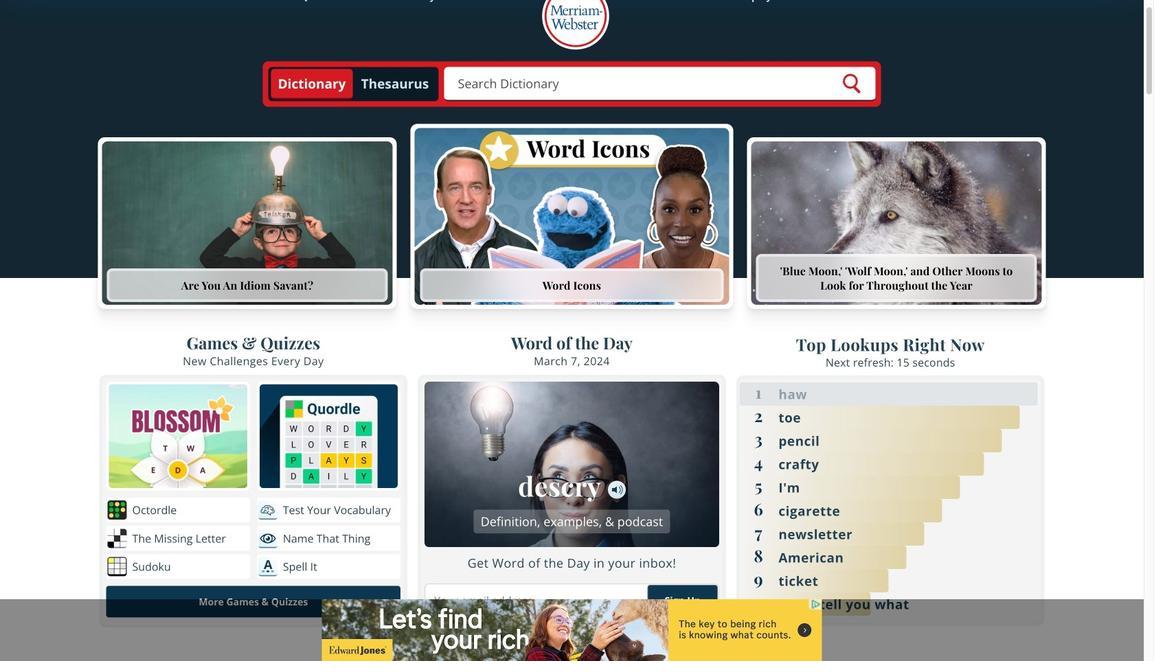 Task type: locate. For each thing, give the bounding box(es) containing it.
word of the day email subscribe text field
[[426, 585, 648, 617]]

listen to the pronunciation of descry image
[[608, 481, 626, 499]]

word icons image
[[415, 128, 729, 305]]

quordle game word lover plays daily image
[[260, 385, 398, 488]]

image1394890588 image
[[751, 142, 1042, 305]]

merriam webster - established 1828 image
[[541, 0, 610, 51]]

name that thing eye icon image
[[258, 529, 277, 548]]

missing letter crossword icon image
[[108, 529, 127, 548]]

Search search field
[[444, 67, 876, 101]]

spell it letter a icon image
[[258, 557, 277, 577]]



Task type: describe. For each thing, give the bounding box(es) containing it.
octordle icon 8 dots image
[[108, 501, 127, 520]]

boy thinking light bulb image
[[102, 142, 393, 305]]

blossom game flower image image
[[109, 385, 247, 488]]

sudoku game icon image
[[108, 557, 127, 577]]

vocab quiz brain speech bubble icon image
[[258, 501, 277, 520]]

woman staring at the lightbulb above her head while her glasses slide down her nose image
[[425, 382, 719, 548]]

advertisement element
[[322, 600, 822, 662]]

search word image
[[841, 73, 862, 94]]



Task type: vqa. For each thing, say whether or not it's contained in the screenshot.
woman staring at the lightbulb above her head while her glasses slide down her nose image
yes



